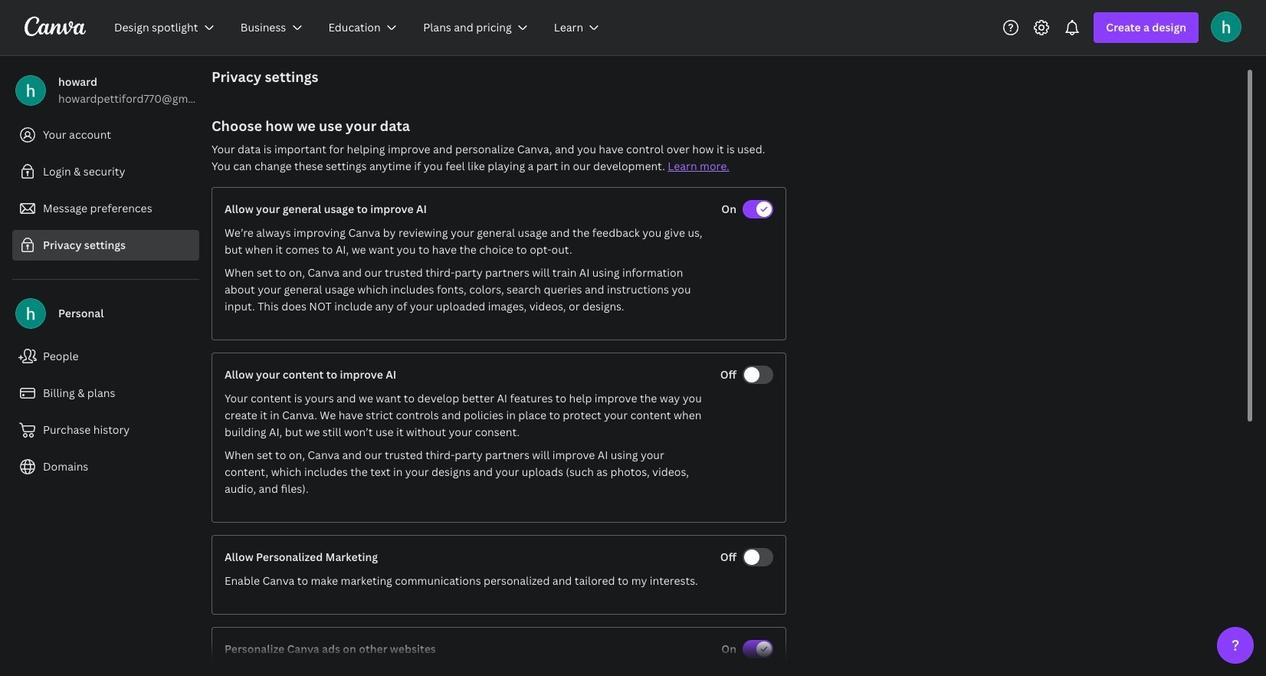 Task type: vqa. For each thing, say whether or not it's contained in the screenshot.
Top level navigation 'element'
yes



Task type: locate. For each thing, give the bounding box(es) containing it.
top level navigation element
[[104, 12, 616, 43]]

howard image
[[1211, 11, 1242, 42]]



